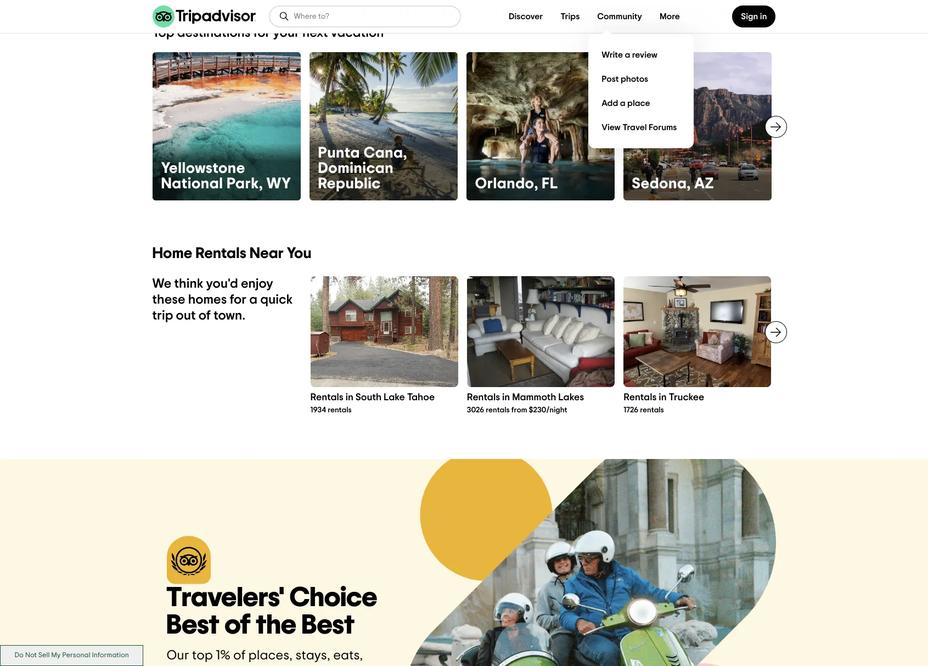 Task type: locate. For each thing, give the bounding box(es) containing it.
menu
[[589, 34, 694, 148]]

1 vertical spatial of
[[225, 612, 251, 639]]

write a review
[[602, 50, 658, 59]]

1 horizontal spatial best
[[302, 612, 355, 639]]

2 vertical spatial a
[[249, 293, 258, 306]]

travelers'
[[167, 584, 284, 612]]

2 best from the left
[[302, 612, 355, 639]]

in left "south" on the left bottom of the page
[[346, 393, 354, 402]]

personal
[[62, 652, 90, 659]]

0 horizontal spatial rentals
[[328, 406, 352, 414]]

a inside "link"
[[620, 99, 626, 107]]

rentals inside rentals in south lake tahoe 1934 rentals
[[310, 393, 344, 402]]

best up "top"
[[167, 612, 220, 639]]

view travel forums
[[602, 123, 677, 132]]

of down homes
[[199, 309, 211, 322]]

discover
[[509, 12, 543, 21]]

1 vertical spatial next image
[[770, 326, 783, 339]]

rentals inside rentals in mammoth lakes 3026 rentals from $230/night
[[486, 406, 510, 414]]

top
[[192, 649, 213, 662]]

rentals up you'd
[[196, 246, 246, 261]]

write a review link
[[598, 43, 685, 67]]

the
[[256, 612, 297, 639]]

in inside rentals in south lake tahoe 1934 rentals
[[346, 393, 354, 402]]

punta cana, dominican republic
[[318, 145, 407, 192]]

3 rentals from the left
[[640, 406, 664, 414]]

write
[[602, 50, 623, 59]]

top destinations for your next vacation
[[152, 26, 384, 39]]

rentals up "3026"
[[467, 393, 500, 402]]

punta
[[318, 145, 360, 161]]

rentals inside rentals in truckee 1726 rentals
[[624, 393, 657, 402]]

orlando, fl link
[[466, 52, 615, 200]]

place
[[628, 99, 650, 107]]

rentals inside rentals in truckee 1726 rentals
[[640, 406, 664, 414]]

a right add on the right top of page
[[620, 99, 626, 107]]

from
[[512, 406, 527, 414]]

think
[[174, 277, 203, 290]]

places,
[[248, 649, 293, 662]]

1726
[[624, 406, 639, 414]]

0 horizontal spatial best
[[167, 612, 220, 639]]

0 horizontal spatial for
[[230, 293, 247, 306]]

town.
[[214, 309, 246, 322]]

3026
[[467, 406, 484, 414]]

next image for we think you'd enjoy these homes for a quick trip out of town.
[[770, 326, 783, 339]]

None search field
[[270, 7, 460, 26]]

for inside we think you'd enjoy these homes for a quick trip out of town.
[[230, 293, 247, 306]]

of up 1%
[[225, 612, 251, 639]]

1934
[[310, 406, 326, 414]]

mammoth
[[512, 393, 556, 402]]

a
[[625, 50, 631, 59], [620, 99, 626, 107], [249, 293, 258, 306]]

for
[[253, 26, 270, 39], [230, 293, 247, 306]]

park,
[[227, 176, 263, 192]]

wy
[[267, 176, 291, 192]]

add
[[602, 99, 618, 107]]

for left your
[[253, 26, 270, 39]]

in
[[760, 12, 767, 21], [346, 393, 354, 402], [502, 393, 510, 402], [659, 393, 667, 402]]

2 horizontal spatial rentals
[[640, 406, 664, 414]]

in inside rentals in mammoth lakes 3026 rentals from $230/night
[[502, 393, 510, 402]]

in for rentals in mammoth lakes
[[502, 393, 510, 402]]

0 horizontal spatial previous image
[[146, 120, 159, 133]]

top
[[152, 26, 174, 39]]

in left the 'mammoth'
[[502, 393, 510, 402]]

0 vertical spatial next image
[[770, 120, 783, 133]]

for up town. at the top
[[230, 293, 247, 306]]

in for rentals in south lake tahoe
[[346, 393, 354, 402]]

Search search field
[[294, 12, 451, 21]]

dominican
[[318, 161, 394, 176]]

0 vertical spatial previous image
[[146, 120, 159, 133]]

orlando,
[[475, 176, 539, 192]]

of inside our top 1% of places, stays, eats, and experiences—decided by you.
[[233, 649, 246, 662]]

best up stays,
[[302, 612, 355, 639]]

best
[[167, 612, 220, 639], [302, 612, 355, 639]]

our top 1% of places, stays, eats, and experiences—decided by you.
[[167, 649, 373, 666]]

next
[[302, 26, 328, 39]]

of for travelers'
[[225, 612, 251, 639]]

these
[[152, 293, 185, 306]]

2 vertical spatial of
[[233, 649, 246, 662]]

national
[[161, 176, 223, 192]]

2 next image from the top
[[770, 326, 783, 339]]

of right 1%
[[233, 649, 246, 662]]

review
[[632, 50, 658, 59]]

rentals
[[328, 406, 352, 414], [486, 406, 510, 414], [640, 406, 664, 414]]

sedona, az link
[[623, 52, 772, 200]]

of
[[199, 309, 211, 322], [225, 612, 251, 639], [233, 649, 246, 662]]

post photos link
[[598, 67, 685, 91]]

and
[[167, 665, 191, 666]]

rentals left from
[[486, 406, 510, 414]]

in right sign
[[760, 12, 767, 21]]

we think you'd enjoy these homes for a quick trip out of town.
[[152, 277, 293, 322]]

rentals up 1726
[[624, 393, 657, 402]]

south
[[356, 393, 382, 402]]

community
[[598, 12, 642, 21]]

rentals right 1934
[[328, 406, 352, 414]]

travelers' choice best of the best
[[167, 584, 378, 639]]

1 rentals from the left
[[328, 406, 352, 414]]

2 rentals from the left
[[486, 406, 510, 414]]

a for write
[[625, 50, 631, 59]]

in left the truckee
[[659, 393, 667, 402]]

of for our
[[233, 649, 246, 662]]

rentals inside rentals in south lake tahoe 1934 rentals
[[328, 406, 352, 414]]

forums
[[649, 123, 677, 132]]

trips
[[561, 12, 580, 21]]

next image
[[770, 120, 783, 133], [770, 326, 783, 339]]

0 vertical spatial of
[[199, 309, 211, 322]]

homes
[[188, 293, 227, 306]]

do not sell my personal information button
[[0, 645, 144, 666]]

rentals inside rentals in mammoth lakes 3026 rentals from $230/night
[[467, 393, 500, 402]]

1 vertical spatial for
[[230, 293, 247, 306]]

a down enjoy
[[249, 293, 258, 306]]

a for add
[[620, 99, 626, 107]]

of inside travelers' choice best of the best
[[225, 612, 251, 639]]

1 vertical spatial a
[[620, 99, 626, 107]]

0 vertical spatial a
[[625, 50, 631, 59]]

in inside "link"
[[760, 12, 767, 21]]

post
[[602, 74, 619, 83]]

republic
[[318, 176, 381, 192]]

search image
[[279, 11, 290, 22]]

1 vertical spatial previous image
[[304, 326, 317, 339]]

in inside rentals in truckee 1726 rentals
[[659, 393, 667, 402]]

lake
[[384, 393, 405, 402]]

a right 'write' at the right
[[625, 50, 631, 59]]

1 next image from the top
[[770, 120, 783, 133]]

near
[[250, 246, 284, 261]]

1 horizontal spatial rentals
[[486, 406, 510, 414]]

orlando, fl
[[475, 176, 558, 192]]

you.
[[348, 665, 373, 666]]

1 horizontal spatial previous image
[[304, 326, 317, 339]]

previous image
[[146, 120, 159, 133], [304, 326, 317, 339]]

rentals in south lake tahoe 1934 rentals
[[310, 393, 435, 414]]

0 vertical spatial for
[[253, 26, 270, 39]]

1 horizontal spatial for
[[253, 26, 270, 39]]

view
[[602, 123, 621, 132]]

rentals right 1726
[[640, 406, 664, 414]]

rentals up 1934
[[310, 393, 344, 402]]



Task type: vqa. For each thing, say whether or not it's contained in the screenshot.
the leftmost for
yes



Task type: describe. For each thing, give the bounding box(es) containing it.
eats,
[[333, 649, 363, 662]]

my
[[51, 652, 61, 659]]

rentals for rentals in south lake tahoe
[[310, 393, 344, 402]]

yellowstone national park, wy
[[161, 161, 291, 192]]

trip
[[152, 309, 173, 322]]

add a place link
[[598, 91, 685, 115]]

rentals in mammoth lakes 3026 rentals from $230/night
[[467, 393, 584, 414]]

in for rentals in truckee
[[659, 393, 667, 402]]

rentals for rentals in mammoth lakes
[[467, 393, 500, 402]]

our
[[167, 649, 189, 662]]

more button
[[651, 5, 689, 27]]

more
[[660, 12, 680, 21]]

cana,
[[364, 145, 407, 161]]

by
[[330, 665, 345, 666]]

choice
[[290, 584, 378, 612]]

previous image for top destinations for your next vacation
[[146, 120, 159, 133]]

quick
[[260, 293, 293, 306]]

tahoe
[[407, 393, 435, 402]]

view travel forums link
[[598, 115, 685, 139]]

sign in
[[741, 12, 767, 21]]

we
[[152, 277, 171, 290]]

menu containing write a review
[[589, 34, 694, 148]]

fl
[[542, 176, 558, 192]]

community button
[[589, 5, 651, 27]]

vacation
[[331, 26, 384, 39]]

out
[[176, 309, 196, 322]]

sell
[[38, 652, 50, 659]]

rentals for rentals in truckee
[[624, 393, 657, 402]]

discover button
[[500, 5, 552, 27]]

rentals in truckee 1726 rentals
[[624, 393, 705, 414]]

$230/night
[[529, 406, 567, 414]]

a inside we think you'd enjoy these homes for a quick trip out of town.
[[249, 293, 258, 306]]

post photos
[[602, 74, 649, 83]]

yellowstone
[[161, 161, 245, 176]]

truckee
[[669, 393, 705, 402]]

1 best from the left
[[167, 612, 220, 639]]

not
[[25, 652, 37, 659]]

trips button
[[552, 5, 589, 27]]

of inside we think you'd enjoy these homes for a quick trip out of town.
[[199, 309, 211, 322]]

previous image for we think you'd enjoy these homes for a quick trip out of town.
[[304, 326, 317, 339]]

sedona,
[[632, 176, 691, 192]]

experiences—decided
[[194, 665, 327, 666]]

az
[[695, 176, 714, 192]]

do
[[15, 652, 24, 659]]

1%
[[216, 649, 231, 662]]

stays,
[[296, 649, 330, 662]]

home rentals near you
[[152, 246, 312, 261]]

you
[[287, 246, 312, 261]]

destinations
[[177, 26, 251, 39]]

photos
[[621, 74, 649, 83]]

information
[[92, 652, 129, 659]]

add a place
[[602, 99, 650, 107]]

yellowstone national park, wy link
[[152, 52, 301, 200]]

do not sell my personal information
[[15, 652, 129, 659]]

lakes
[[559, 393, 584, 402]]

travel
[[623, 123, 647, 132]]

your
[[273, 26, 300, 39]]

sign
[[741, 12, 758, 21]]

enjoy
[[241, 277, 273, 290]]

sedona, az
[[632, 176, 714, 192]]

you'd
[[206, 277, 238, 290]]

home
[[152, 246, 192, 261]]

punta cana, dominican republic link
[[309, 52, 458, 200]]

sign in link
[[733, 5, 776, 27]]

next image for top destinations for your next vacation
[[770, 120, 783, 133]]

tripadvisor image
[[152, 5, 256, 27]]



